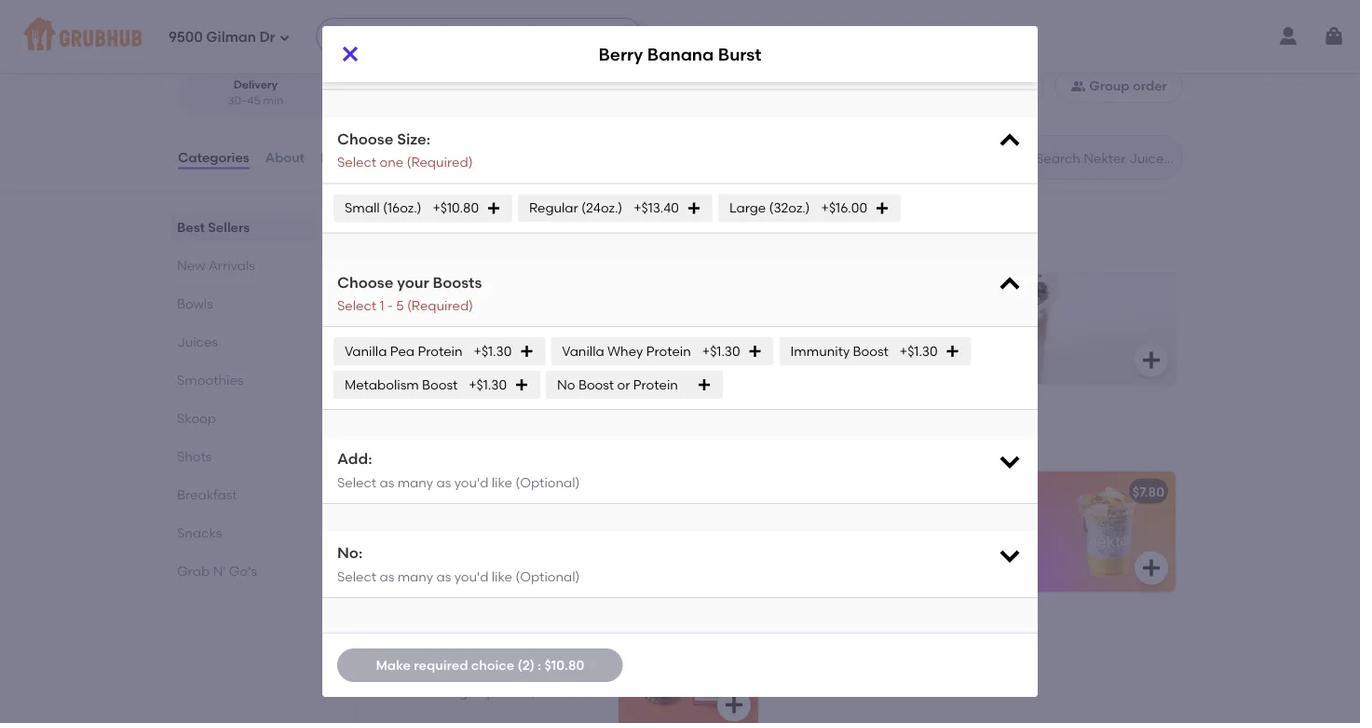 Task type: describe. For each thing, give the bounding box(es) containing it.
reviews button
[[320, 124, 374, 191]]

smoothie
[[450, 484, 511, 499]]

9500
[[169, 29, 203, 46]]

+$1.30 for vanilla pea protein
[[474, 344, 512, 360]]

choose your boosts select 1 - 5 (required)
[[337, 273, 482, 314]]

+$10.80
[[433, 201, 479, 216]]

30–45
[[228, 94, 261, 107]]

boost for metabolism
[[422, 377, 458, 393]]

poppers
[[515, 621, 568, 636]]

about button
[[264, 124, 306, 191]]

many for add:
[[398, 475, 434, 491]]

1 vertical spatial $10.80
[[545, 657, 585, 673]]

+$1.30 for immunity boost
[[900, 344, 938, 360]]

pickup 0.8 mi • 10–20 min
[[369, 78, 467, 107]]

pumpkin for pumpkin pie smoothie
[[367, 484, 423, 499]]

small (16oz.)
[[345, 201, 422, 216]]

new inside tab
[[177, 257, 205, 273]]

add: select as many as you'd like (optional)
[[337, 450, 580, 491]]

switch location button
[[390, 0, 488, 20]]

pumpkin for pumpkin spice protein poppers
[[367, 621, 423, 636]]

+$13.40
[[634, 201, 679, 216]]

protein for vanilla pea protein
[[418, 344, 463, 360]]

min inside pickup 0.8 mi • 10–20 min
[[447, 94, 467, 107]]

group order button
[[1055, 69, 1184, 103]]

protein for pumpkin spice protein poppers
[[466, 621, 512, 636]]

go's
[[229, 563, 257, 579]]

(159
[[218, 29, 242, 45]]

grab n' go's
[[177, 563, 257, 579]]

la
[[264, 2, 280, 18]]

pie
[[427, 484, 447, 499]]

(159 ratings)
[[218, 29, 294, 45]]

berry for berry banana burst
[[599, 44, 643, 64]]

boosts
[[433, 273, 482, 292]]

berry banana burst
[[599, 44, 762, 64]]

bowls tab
[[177, 294, 308, 313]]

skoop
[[177, 410, 216, 426]]

8855 villa la jolla dr ste 402 button
[[200, 0, 382, 20]]

best for new arrivals
[[352, 214, 395, 238]]

mi
[[389, 94, 402, 107]]

protein inside protein power $16.00 +
[[788, 323, 834, 339]]

pumpkin pie smoothie
[[367, 484, 511, 499]]

your
[[397, 273, 429, 292]]

best for best sellers
[[177, 219, 205, 235]]

schedule button
[[935, 69, 1044, 103]]

vanilla whey protein
[[562, 344, 691, 360]]

pumpkin spice protein poppers image
[[619, 608, 759, 723]]

(24oz.)
[[582, 201, 623, 216]]

make required choice (2) : $10.80
[[376, 657, 585, 673]]

smoothies tab
[[177, 370, 308, 390]]

new arrivals inside tab
[[177, 257, 255, 273]]

86
[[409, 29, 425, 45]]

pumpkin pie smoothie button
[[356, 471, 759, 592]]

grab
[[177, 563, 210, 579]]

1 vertical spatial new arrivals
[[352, 427, 478, 451]]

+$1.30 for metabolism boost
[[469, 377, 507, 393]]

0 vertical spatial dr
[[317, 2, 332, 18]]

about
[[265, 150, 305, 165]]

sellers for new
[[400, 214, 465, 238]]

one
[[380, 155, 404, 171]]

power
[[837, 323, 877, 339]]

pumpkin spice protein poppers
[[367, 621, 568, 636]]

92
[[305, 29, 320, 45]]

banana for berry banana burst
[[648, 44, 714, 64]]

shots
[[177, 448, 212, 464]]

burst for berry banana burst $10.80 +
[[461, 323, 493, 339]]

dr inside main navigation navigation
[[259, 29, 275, 46]]

pickup
[[399, 78, 437, 91]]

switch
[[391, 2, 433, 18]]

(32oz.)
[[769, 201, 811, 216]]

group order
[[1090, 78, 1168, 94]]

$7.80
[[1133, 484, 1165, 499]]

immunity
[[791, 344, 850, 360]]

people icon image
[[1071, 79, 1086, 93]]

good
[[336, 31, 367, 45]]

min inside delivery 30–45 min
[[263, 94, 284, 107]]

required
[[414, 657, 468, 673]]

9500 gilman dr
[[169, 29, 275, 46]]

good food
[[336, 31, 394, 45]]

best sellers tab
[[177, 217, 308, 237]]

(required) inside choose size: select one (required)
[[407, 155, 473, 171]]

8855 villa la jolla dr ste 402 switch location
[[201, 2, 487, 18]]

you'd for add:
[[455, 475, 489, 491]]

ste
[[335, 2, 355, 18]]

many for no:
[[398, 569, 434, 585]]

schedule
[[969, 78, 1028, 94]]

snacks
[[177, 525, 222, 541]]

categories
[[178, 150, 249, 165]]

breakfast
[[177, 487, 237, 502]]

large (32oz.)
[[730, 201, 811, 216]]

quantity
[[337, 55, 402, 73]]

best sellers for new
[[352, 214, 465, 238]]

regular
[[529, 201, 579, 216]]

svg image inside schedule button
[[950, 79, 965, 93]]

add:
[[337, 450, 372, 469]]

no boost or protein
[[557, 377, 678, 393]]

select inside add: select as many as you'd like (optional)
[[337, 475, 377, 491]]

94
[[543, 29, 559, 45]]

-
[[388, 298, 393, 314]]

10–20
[[414, 94, 444, 107]]



Task type: locate. For each thing, give the bounding box(es) containing it.
choice
[[471, 657, 515, 673]]

+$1.30 for vanilla whey protein
[[703, 344, 741, 360]]

:
[[538, 657, 542, 673]]

1 horizontal spatial arrivals
[[401, 427, 478, 451]]

sellers
[[400, 214, 465, 238], [208, 219, 250, 235]]

1 vertical spatial burst
[[461, 323, 493, 339]]

1 horizontal spatial burst
[[718, 44, 762, 64]]

$7.75
[[717, 621, 748, 636]]

choose for choose size:
[[337, 130, 394, 148]]

arrivals up pumpkin pie smoothie
[[401, 427, 478, 451]]

2 (optional) from the top
[[516, 569, 580, 585]]

0 vertical spatial (required)
[[407, 155, 473, 171]]

protein right pea
[[418, 344, 463, 360]]

min
[[263, 94, 284, 107], [447, 94, 467, 107]]

like inside add: select as many as you'd like (optional)
[[492, 475, 513, 491]]

grab n' go's tab
[[177, 561, 308, 581]]

sellers up "your"
[[400, 214, 465, 238]]

1 vertical spatial arrivals
[[401, 427, 478, 451]]

arrivals inside new arrivals tab
[[209, 257, 255, 273]]

0 vertical spatial burst
[[718, 44, 762, 64]]

vanilla pea protein
[[345, 344, 463, 360]]

you'd up pumpkin spice protein poppers
[[455, 569, 489, 585]]

(optional)
[[516, 475, 580, 491], [516, 569, 580, 585]]

many
[[398, 475, 434, 491], [398, 569, 434, 585]]

0 vertical spatial many
[[398, 475, 434, 491]]

dr
[[317, 2, 332, 18], [259, 29, 275, 46]]

(optional) up poppers
[[516, 569, 580, 585]]

ratings)
[[245, 29, 294, 45]]

like for no:
[[492, 569, 513, 585]]

1 horizontal spatial dr
[[317, 2, 332, 18]]

(2)
[[518, 657, 535, 673]]

dr left ste at left
[[317, 2, 332, 18]]

best inside tab
[[177, 219, 205, 235]]

food
[[369, 31, 394, 45]]

0 horizontal spatial $10.80
[[370, 345, 410, 361]]

star icon image
[[177, 28, 196, 47]]

min down delivery
[[263, 94, 284, 107]]

metabolism boost
[[345, 377, 458, 393]]

0 vertical spatial choose
[[337, 130, 394, 148]]

1 vertical spatial banana
[[407, 323, 457, 339]]

berry inside berry banana burst $10.80 +
[[370, 323, 404, 339]]

2 like from the top
[[492, 569, 513, 585]]

boost down berry banana burst $10.80 +
[[422, 377, 458, 393]]

juices
[[177, 334, 218, 350]]

many left smoothie
[[398, 475, 434, 491]]

banana inside berry banana burst $10.80 +
[[407, 323, 457, 339]]

2 many from the top
[[398, 569, 434, 585]]

protein up choice
[[466, 621, 512, 636]]

main navigation navigation
[[0, 0, 1361, 73]]

2 select from the top
[[337, 298, 377, 314]]

sellers inside tab
[[208, 219, 250, 235]]

like right pie
[[492, 475, 513, 491]]

$10.80
[[370, 345, 410, 361], [545, 657, 585, 673]]

no:
[[337, 544, 363, 562]]

reviews
[[321, 150, 373, 165]]

select down no:
[[337, 569, 377, 585]]

0 horizontal spatial vanilla
[[345, 344, 387, 360]]

1 vertical spatial (optional)
[[516, 569, 580, 585]]

option group containing delivery 30–45 min
[[177, 69, 497, 117]]

categories button
[[177, 124, 250, 191]]

1 vertical spatial new
[[352, 427, 397, 451]]

berry right 94
[[599, 44, 643, 64]]

1 horizontal spatial best sellers
[[352, 214, 465, 238]]

1 horizontal spatial $10.80
[[545, 657, 585, 673]]

0 horizontal spatial burst
[[461, 323, 493, 339]]

no
[[557, 377, 576, 393]]

+$1.30 left $16.00 on the top right of the page
[[703, 344, 741, 360]]

+
[[410, 345, 418, 361], [827, 345, 835, 361]]

you'd
[[455, 475, 489, 491], [455, 569, 489, 585]]

best sellers up new arrivals tab
[[177, 219, 250, 235]]

many up the "spice"
[[398, 569, 434, 585]]

2 + from the left
[[827, 345, 835, 361]]

1 like from the top
[[492, 475, 513, 491]]

1 vertical spatial you'd
[[455, 569, 489, 585]]

$10.80 up metabolism
[[370, 345, 410, 361]]

choose for choose your boosts
[[337, 273, 394, 292]]

new
[[177, 257, 205, 273], [352, 427, 397, 451]]

0 horizontal spatial new arrivals
[[177, 257, 255, 273]]

metabolism
[[345, 377, 419, 393]]

like inside no: select as many as you'd like (optional)
[[492, 569, 513, 585]]

1 vertical spatial berry
[[370, 323, 404, 339]]

you'd for no:
[[455, 569, 489, 585]]

2 choose from the top
[[337, 273, 394, 292]]

min right 10–20
[[447, 94, 467, 107]]

protein right or
[[634, 377, 678, 393]]

berry down -
[[370, 323, 404, 339]]

arrivals
[[209, 257, 255, 273], [401, 427, 478, 451]]

order
[[1133, 78, 1168, 94]]

whey
[[608, 344, 643, 360]]

pumpkin pie smoothie image
[[619, 471, 759, 592]]

vanilla left pea
[[345, 344, 387, 360]]

0 horizontal spatial boost
[[422, 377, 458, 393]]

1 vanilla from the left
[[345, 344, 387, 360]]

spice
[[427, 621, 462, 636]]

large
[[730, 201, 766, 216]]

1 select from the top
[[337, 155, 377, 171]]

1 pumpkin from the top
[[367, 484, 423, 499]]

best down one
[[352, 214, 395, 238]]

0 horizontal spatial arrivals
[[209, 257, 255, 273]]

best sellers up "your"
[[352, 214, 465, 238]]

1 vertical spatial like
[[492, 569, 513, 585]]

vanilla up no
[[562, 344, 605, 360]]

1 horizontal spatial best
[[352, 214, 395, 238]]

$7.80 button
[[774, 471, 1176, 592]]

0 horizontal spatial +
[[410, 345, 418, 361]]

0 vertical spatial banana
[[648, 44, 714, 64]]

choose up the '1'
[[337, 273, 394, 292]]

1 vertical spatial (required)
[[407, 298, 474, 314]]

choose inside choose your boosts select 1 - 5 (required)
[[337, 273, 394, 292]]

berry banana burst $10.80 +
[[370, 323, 493, 361]]

group
[[1090, 78, 1130, 94]]

as up 'make'
[[380, 569, 395, 585]]

berry for berry banana burst $10.80 +
[[370, 323, 404, 339]]

or
[[617, 377, 630, 393]]

2 pumpkin from the top
[[367, 621, 423, 636]]

0 vertical spatial new
[[177, 257, 205, 273]]

+$16.00
[[822, 201, 868, 216]]

1 horizontal spatial berry
[[599, 44, 643, 64]]

0 vertical spatial you'd
[[455, 475, 489, 491]]

you'd inside add: select as many as you'd like (optional)
[[455, 475, 489, 491]]

1 (optional) from the top
[[516, 475, 580, 491]]

1 horizontal spatial vanilla
[[562, 344, 605, 360]]

402
[[358, 2, 381, 18]]

0 horizontal spatial best sellers
[[177, 219, 250, 235]]

gilman
[[206, 29, 256, 46]]

select inside choose size: select one (required)
[[337, 155, 377, 171]]

pumpkin mousse chia parfait image
[[1036, 471, 1176, 592]]

0 vertical spatial berry
[[599, 44, 643, 64]]

$10.80 right :
[[545, 657, 585, 673]]

1 choose from the top
[[337, 130, 394, 148]]

(required) down size:
[[407, 155, 473, 171]]

boost
[[853, 344, 889, 360], [422, 377, 458, 393], [579, 377, 614, 393]]

no: select as many as you'd like (optional)
[[337, 544, 580, 585]]

delivery
[[234, 78, 278, 91]]

boost for no
[[579, 377, 614, 393]]

option group
[[177, 69, 497, 117]]

as
[[380, 475, 395, 491], [437, 475, 451, 491], [380, 569, 395, 585], [437, 569, 451, 585]]

choose
[[337, 130, 394, 148], [337, 273, 394, 292]]

3 select from the top
[[337, 475, 377, 491]]

skoop tab
[[177, 408, 308, 428]]

vanilla for vanilla pea protein
[[345, 344, 387, 360]]

pumpkin up 'make'
[[367, 621, 423, 636]]

1 (required) from the top
[[407, 155, 473, 171]]

select down add:
[[337, 475, 377, 491]]

new down metabolism
[[352, 427, 397, 451]]

0 vertical spatial pumpkin
[[367, 484, 423, 499]]

best sellers for best
[[177, 219, 250, 235]]

breakfast tab
[[177, 485, 308, 504]]

2 you'd from the top
[[455, 569, 489, 585]]

you'd inside no: select as many as you'd like (optional)
[[455, 569, 489, 585]]

protein for vanilla whey protein
[[647, 344, 691, 360]]

svg image
[[1324, 25, 1346, 48], [329, 29, 344, 44], [279, 32, 290, 43], [487, 201, 501, 216], [875, 201, 890, 216], [748, 345, 763, 359], [1141, 349, 1163, 371], [697, 378, 712, 393], [997, 449, 1023, 475], [997, 543, 1023, 569]]

+$1.30 down berry banana burst $10.80 +
[[469, 377, 507, 393]]

$16.00
[[788, 345, 827, 361]]

0 vertical spatial arrivals
[[209, 257, 255, 273]]

1 min from the left
[[263, 94, 284, 107]]

as up the "spice"
[[437, 569, 451, 585]]

2 vanilla from the left
[[562, 344, 605, 360]]

burst for berry banana burst
[[718, 44, 762, 64]]

villa
[[235, 2, 261, 18]]

shots tab
[[177, 447, 308, 466]]

choose inside choose size: select one (required)
[[337, 130, 394, 148]]

+ inside protein power $16.00 +
[[827, 345, 835, 361]]

like for add:
[[492, 475, 513, 491]]

(optional) for no:
[[516, 569, 580, 585]]

choose size: select one (required)
[[337, 130, 473, 171]]

(required) down boosts
[[407, 298, 474, 314]]

sellers up new arrivals tab
[[208, 219, 250, 235]]

snacks tab
[[177, 523, 308, 543]]

2 min from the left
[[447, 94, 467, 107]]

(optional) for add:
[[516, 475, 580, 491]]

+$1.30
[[474, 344, 512, 360], [703, 344, 741, 360], [900, 344, 938, 360], [469, 377, 507, 393]]

select left one
[[337, 155, 377, 171]]

burst inside berry banana burst $10.80 +
[[461, 323, 493, 339]]

best up new arrivals tab
[[177, 219, 205, 235]]

0.8
[[369, 94, 385, 107]]

smoothies
[[177, 372, 244, 388]]

many inside add: select as many as you'd like (optional)
[[398, 475, 434, 491]]

1 vertical spatial many
[[398, 569, 434, 585]]

1 horizontal spatial new
[[352, 427, 397, 451]]

0 horizontal spatial banana
[[407, 323, 457, 339]]

best sellers inside tab
[[177, 219, 250, 235]]

berry
[[599, 44, 643, 64], [370, 323, 404, 339]]

arrivals down best sellers tab on the top of page
[[209, 257, 255, 273]]

1 horizontal spatial boost
[[579, 377, 614, 393]]

0 vertical spatial (optional)
[[516, 475, 580, 491]]

$10.80 inside berry banana burst $10.80 +
[[370, 345, 410, 361]]

pumpkin inside button
[[367, 484, 423, 499]]

make
[[376, 657, 411, 673]]

sellers for best
[[208, 219, 250, 235]]

+ inside berry banana burst $10.80 +
[[410, 345, 418, 361]]

1 horizontal spatial banana
[[648, 44, 714, 64]]

pumpkin left pie
[[367, 484, 423, 499]]

8855
[[201, 2, 232, 18]]

0 vertical spatial like
[[492, 475, 513, 491]]

bowls
[[177, 296, 213, 311]]

protein
[[788, 323, 834, 339], [418, 344, 463, 360], [647, 344, 691, 360], [634, 377, 678, 393], [466, 621, 512, 636]]

5
[[396, 298, 404, 314]]

new up bowls
[[177, 257, 205, 273]]

1 many from the top
[[398, 475, 434, 491]]

pumpkin
[[367, 484, 423, 499], [367, 621, 423, 636]]

as left pie
[[380, 475, 395, 491]]

new arrivals up bowls
[[177, 257, 255, 273]]

(16oz.)
[[383, 201, 422, 216]]

select inside choose your boosts select 1 - 5 (required)
[[337, 298, 377, 314]]

+$1.30 right immunity boost
[[900, 344, 938, 360]]

as up no: select as many as you'd like (optional)
[[437, 475, 451, 491]]

0 horizontal spatial berry
[[370, 323, 404, 339]]

1 vertical spatial dr
[[259, 29, 275, 46]]

svg image
[[339, 43, 362, 65], [950, 79, 965, 93], [997, 129, 1023, 155], [687, 201, 702, 216], [997, 272, 1023, 298], [519, 345, 534, 359], [946, 345, 961, 359], [723, 349, 746, 371], [515, 378, 529, 393], [1141, 557, 1163, 579], [723, 694, 746, 716]]

delivery 30–45 min
[[228, 78, 284, 107]]

protein up $16.00 on the top right of the page
[[788, 323, 834, 339]]

choose up reviews
[[337, 130, 394, 148]]

•
[[406, 94, 410, 107]]

boost left or
[[579, 377, 614, 393]]

vanilla for vanilla whey protein
[[562, 344, 605, 360]]

0 vertical spatial $10.80
[[370, 345, 410, 361]]

immunity boost
[[791, 344, 889, 360]]

0 vertical spatial new arrivals
[[177, 257, 255, 273]]

banana
[[648, 44, 714, 64], [407, 323, 457, 339]]

1 vertical spatial choose
[[337, 273, 394, 292]]

small
[[345, 201, 380, 216]]

size:
[[397, 130, 431, 148]]

2 (required) from the top
[[407, 298, 474, 314]]

(optional) right smoothie
[[516, 475, 580, 491]]

(required) inside choose your boosts select 1 - 5 (required)
[[407, 298, 474, 314]]

best sellers
[[352, 214, 465, 238], [177, 219, 250, 235]]

jolla
[[283, 2, 314, 18]]

0 horizontal spatial dr
[[259, 29, 275, 46]]

0 horizontal spatial new
[[177, 257, 205, 273]]

0 horizontal spatial sellers
[[208, 219, 250, 235]]

2 horizontal spatial boost
[[853, 344, 889, 360]]

1 horizontal spatial min
[[447, 94, 467, 107]]

select left the '1'
[[337, 298, 377, 314]]

like up pumpkin spice protein poppers
[[492, 569, 513, 585]]

1 horizontal spatial new arrivals
[[352, 427, 478, 451]]

boost for immunity
[[853, 344, 889, 360]]

(optional) inside add: select as many as you'd like (optional)
[[516, 475, 580, 491]]

banana for berry banana burst $10.80 +
[[407, 323, 457, 339]]

0 horizontal spatial best
[[177, 219, 205, 235]]

best
[[352, 214, 395, 238], [177, 219, 205, 235]]

(optional) inside no: select as many as you'd like (optional)
[[516, 569, 580, 585]]

you'd right pie
[[455, 475, 489, 491]]

1 horizontal spatial sellers
[[400, 214, 465, 238]]

4.4
[[196, 29, 214, 45]]

new arrivals tab
[[177, 255, 308, 275]]

new arrivals down metabolism boost
[[352, 427, 478, 451]]

4 select from the top
[[337, 569, 377, 585]]

+$1.30 down boosts
[[474, 344, 512, 360]]

(required)
[[407, 155, 473, 171], [407, 298, 474, 314]]

protein power $16.00 +
[[788, 323, 877, 361]]

1 vertical spatial pumpkin
[[367, 621, 423, 636]]

select inside no: select as many as you'd like (optional)
[[337, 569, 377, 585]]

0 horizontal spatial min
[[263, 94, 284, 107]]

boost down power
[[853, 344, 889, 360]]

1 horizontal spatial +
[[827, 345, 835, 361]]

Search Nekter Juice Bar search field
[[1035, 149, 1177, 167]]

1 + from the left
[[410, 345, 418, 361]]

pea
[[390, 344, 415, 360]]

protein right the whey
[[647, 344, 691, 360]]

dr down la
[[259, 29, 275, 46]]

regular (24oz.)
[[529, 201, 623, 216]]

juices tab
[[177, 332, 308, 351]]

search icon image
[[1007, 146, 1029, 169]]

1 you'd from the top
[[455, 475, 489, 491]]

many inside no: select as many as you'd like (optional)
[[398, 569, 434, 585]]



Task type: vqa. For each thing, say whether or not it's contained in the screenshot.
'Pasta'
no



